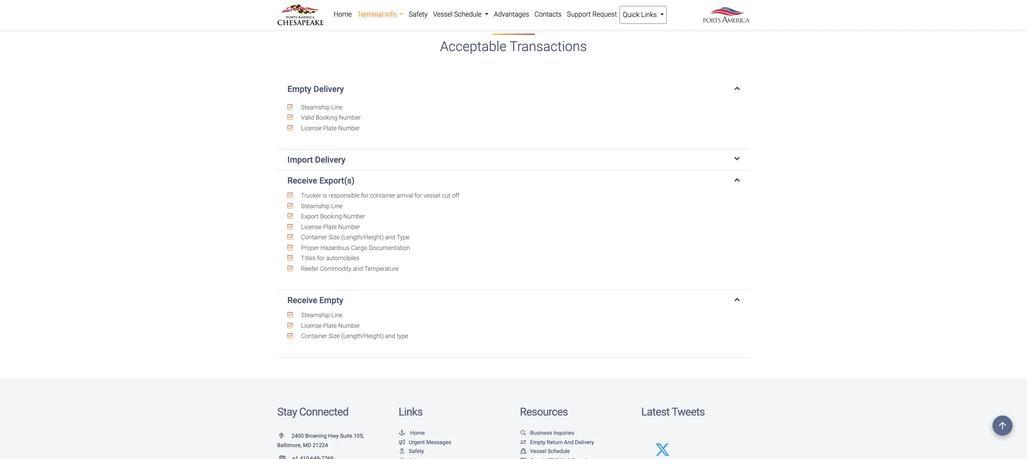 Task type: locate. For each thing, give the bounding box(es) containing it.
for
[[361, 192, 369, 200], [415, 192, 422, 200], [317, 255, 325, 262]]

automobiles
[[326, 255, 360, 262]]

angle down image for delivery
[[735, 155, 740, 163]]

0 horizontal spatial for
[[317, 255, 325, 262]]

1 vertical spatial steamship
[[301, 203, 330, 210]]

3 steamship line from the top
[[300, 312, 343, 319]]

business inquiries link
[[520, 430, 575, 436]]

1 line from the top
[[332, 104, 343, 111]]

1 vertical spatial receive
[[288, 295, 317, 306]]

steamship line
[[300, 104, 343, 111], [300, 203, 343, 210], [300, 312, 343, 319]]

license down valid on the left top of page
[[301, 125, 322, 132]]

angle down image inside receive export(s) 'link'
[[735, 176, 740, 184]]

links up anchor 'image'
[[399, 405, 423, 418]]

license plate number down valid booking number
[[300, 125, 360, 132]]

phone office image
[[280, 457, 293, 459]]

delivery for empty delivery
[[314, 84, 344, 94]]

2 container from the top
[[301, 333, 327, 340]]

size down receive empty in the left bottom of the page
[[329, 333, 340, 340]]

0 horizontal spatial home
[[334, 10, 352, 18]]

home left terminal
[[334, 10, 352, 18]]

0 vertical spatial safety
[[409, 10, 428, 18]]

delivery up valid booking number
[[314, 84, 344, 94]]

for left container
[[361, 192, 369, 200]]

safety
[[409, 10, 428, 18], [409, 449, 424, 455]]

schedule
[[455, 10, 482, 18], [548, 449, 570, 455]]

0 vertical spatial license plate number
[[300, 125, 360, 132]]

1 horizontal spatial links
[[642, 11, 657, 19]]

steamship line up valid booking number
[[300, 104, 343, 111]]

booking right valid on the left top of page
[[316, 114, 338, 122]]

3 line from the top
[[332, 312, 343, 319]]

2 size from the top
[[329, 333, 340, 340]]

vessel schedule
[[433, 10, 484, 18], [531, 449, 570, 455]]

contacts link
[[532, 6, 565, 23]]

vessel schedule link up acceptable
[[431, 6, 491, 23]]

2 vertical spatial line
[[332, 312, 343, 319]]

latest tweets
[[642, 405, 705, 418]]

1 vertical spatial container
[[301, 333, 327, 340]]

2 vertical spatial steamship line
[[300, 312, 343, 319]]

home link up urgent
[[399, 430, 425, 436]]

2 angle down image from the top
[[735, 295, 740, 304]]

(length/height)
[[341, 234, 384, 241], [341, 333, 384, 340]]

plate up container size (length/height) and type
[[323, 322, 337, 330]]

connected
[[299, 405, 349, 418]]

receive empty link
[[288, 295, 740, 306]]

0 vertical spatial container
[[301, 234, 327, 241]]

21224
[[313, 442, 328, 449]]

and for type
[[385, 333, 396, 340]]

container up the proper
[[301, 234, 327, 241]]

reefer
[[301, 265, 319, 273]]

steamship line for delivery
[[300, 104, 343, 111]]

0 vertical spatial steamship
[[301, 104, 330, 111]]

0 vertical spatial license
[[301, 125, 322, 132]]

0 vertical spatial angle down image
[[735, 155, 740, 163]]

for right arrival
[[415, 192, 422, 200]]

1 container from the top
[[301, 234, 327, 241]]

number
[[339, 114, 361, 122], [338, 125, 360, 132], [344, 213, 365, 220], [338, 224, 360, 231], [338, 322, 360, 330]]

1 horizontal spatial empty
[[320, 295, 344, 306]]

license plate number down export booking number
[[300, 224, 360, 231]]

2 angle down image from the top
[[735, 176, 740, 184]]

angle down image for delivery
[[735, 84, 740, 92]]

1 vertical spatial plate
[[323, 224, 337, 231]]

is
[[323, 192, 327, 200]]

safety link down urgent
[[399, 449, 424, 455]]

safety link for urgent messages link
[[399, 449, 424, 455]]

1 horizontal spatial vessel schedule
[[531, 449, 570, 455]]

1 angle down image from the top
[[735, 155, 740, 163]]

home up urgent
[[410, 430, 425, 436]]

schedule up acceptable
[[455, 10, 482, 18]]

vessel schedule down the "return"
[[531, 449, 570, 455]]

and down automobiles at bottom left
[[353, 265, 363, 273]]

2 steamship line from the top
[[300, 203, 343, 210]]

1 vertical spatial schedule
[[548, 449, 570, 455]]

2 vertical spatial steamship
[[301, 312, 330, 319]]

size up hazardous
[[329, 234, 340, 241]]

type
[[397, 234, 410, 241]]

1 (length/height) from the top
[[341, 234, 384, 241]]

1 horizontal spatial home link
[[399, 430, 425, 436]]

and
[[385, 234, 396, 241], [353, 265, 363, 273], [385, 333, 396, 340]]

terminal
[[357, 10, 384, 18]]

2 vertical spatial plate
[[323, 322, 337, 330]]

home link for the terminal info link
[[331, 6, 355, 23]]

empty up valid on the left top of page
[[288, 84, 312, 94]]

0 horizontal spatial vessel
[[433, 10, 453, 18]]

acceptable transactions
[[440, 39, 587, 55]]

export
[[301, 213, 319, 220]]

1 vertical spatial vessel schedule link
[[520, 449, 570, 455]]

links right quick
[[642, 11, 657, 19]]

(length/height) up cargo at the bottom left
[[341, 234, 384, 241]]

0 horizontal spatial links
[[399, 405, 423, 418]]

receive up the trucker
[[288, 176, 317, 186]]

commodity
[[320, 265, 352, 273]]

cargo
[[351, 244, 368, 252]]

1 steamship line from the top
[[300, 104, 343, 111]]

2 license from the top
[[301, 224, 322, 231]]

1 horizontal spatial vessel schedule link
[[520, 449, 570, 455]]

2 vertical spatial and
[[385, 333, 396, 340]]

license down export
[[301, 224, 322, 231]]

request
[[593, 10, 617, 18]]

0 horizontal spatial vessel schedule
[[433, 10, 484, 18]]

map marker alt image
[[280, 434, 290, 439]]

1 steamship from the top
[[301, 104, 330, 111]]

container for container size (length/height) and type
[[301, 234, 327, 241]]

booking
[[316, 114, 338, 122], [320, 213, 342, 220]]

0 vertical spatial booking
[[316, 114, 338, 122]]

valid booking number
[[300, 114, 361, 122]]

booking for valid
[[316, 114, 338, 122]]

and left the type
[[385, 333, 396, 340]]

steamship up valid on the left top of page
[[301, 104, 330, 111]]

plate down valid booking number
[[323, 125, 337, 132]]

1 vertical spatial license plate number
[[300, 224, 360, 231]]

safety down urgent
[[409, 449, 424, 455]]

receive for receive empty
[[288, 295, 317, 306]]

3 steamship from the top
[[301, 312, 330, 319]]

angle down image inside import delivery link
[[735, 155, 740, 163]]

plate down export booking number
[[323, 224, 337, 231]]

2 vertical spatial license plate number
[[300, 322, 360, 330]]

license down receive empty in the left bottom of the page
[[301, 322, 322, 330]]

license plate number up container size (length/height) and type
[[300, 322, 360, 330]]

trucker is responsible for container arrival for vessel cut off
[[300, 192, 460, 200]]

trucker
[[301, 192, 321, 200]]

vessel schedule up acceptable
[[433, 10, 484, 18]]

empty down business
[[531, 439, 546, 446]]

1 vertical spatial steamship line
[[300, 203, 343, 210]]

safety link right info
[[406, 6, 431, 23]]

angle down image
[[735, 84, 740, 92], [735, 176, 740, 184]]

size
[[329, 234, 340, 241], [329, 333, 340, 340]]

steamship for delivery
[[301, 104, 330, 111]]

and for type
[[385, 234, 396, 241]]

line up export booking number
[[332, 203, 343, 210]]

line down receive empty in the left bottom of the page
[[332, 312, 343, 319]]

for right titles
[[317, 255, 325, 262]]

2 vertical spatial empty
[[531, 439, 546, 446]]

license
[[301, 125, 322, 132], [301, 224, 322, 231], [301, 322, 322, 330]]

receive down reefer
[[288, 295, 317, 306]]

booking right export
[[320, 213, 342, 220]]

delivery up export(s) on the left top of page
[[315, 155, 346, 165]]

line up valid booking number
[[332, 104, 343, 111]]

responsible
[[329, 192, 360, 200]]

empty
[[288, 84, 312, 94], [320, 295, 344, 306], [531, 439, 546, 446]]

1 horizontal spatial home
[[410, 430, 425, 436]]

titles for automobiles
[[300, 255, 360, 262]]

3 license plate number from the top
[[300, 322, 360, 330]]

stay
[[277, 405, 297, 418]]

1 vertical spatial vessel
[[531, 449, 547, 455]]

1 vertical spatial license
[[301, 224, 322, 231]]

angle down image inside receive empty link
[[735, 295, 740, 304]]

steamship down the trucker
[[301, 203, 330, 210]]

0 vertical spatial safety link
[[406, 6, 431, 23]]

schedule down 'empty return and delivery' link
[[548, 449, 570, 455]]

1 vertical spatial line
[[332, 203, 343, 210]]

angle down image inside empty delivery link
[[735, 84, 740, 92]]

advantages link
[[491, 6, 532, 23]]

1 vertical spatial empty
[[320, 295, 344, 306]]

empty delivery
[[288, 84, 344, 94]]

resources
[[520, 405, 568, 418]]

0 vertical spatial schedule
[[455, 10, 482, 18]]

delivery right and
[[575, 439, 595, 446]]

0 vertical spatial empty
[[288, 84, 312, 94]]

1 vertical spatial home link
[[399, 430, 425, 436]]

1 vertical spatial size
[[329, 333, 340, 340]]

0 vertical spatial home
[[334, 10, 352, 18]]

container for container size (length/height) and type
[[301, 333, 327, 340]]

0 vertical spatial size
[[329, 234, 340, 241]]

1 vertical spatial links
[[399, 405, 423, 418]]

urgent messages
[[409, 439, 452, 446]]

0 vertical spatial and
[[385, 234, 396, 241]]

container down receive empty in the left bottom of the page
[[301, 333, 327, 340]]

arrival
[[397, 192, 413, 200]]

1 receive from the top
[[288, 176, 317, 186]]

proper
[[301, 244, 319, 252]]

steamship
[[301, 104, 330, 111], [301, 203, 330, 210], [301, 312, 330, 319]]

cut
[[442, 192, 451, 200]]

vessel
[[433, 10, 453, 18], [531, 449, 547, 455]]

(length/height) left the type
[[341, 333, 384, 340]]

0 vertical spatial links
[[642, 11, 657, 19]]

1 horizontal spatial schedule
[[548, 449, 570, 455]]

2 horizontal spatial empty
[[531, 439, 546, 446]]

import
[[288, 155, 313, 165]]

0 vertical spatial steamship line
[[300, 104, 343, 111]]

off
[[452, 192, 460, 200]]

quick links link
[[620, 6, 667, 24]]

vessel schedule link down the "return"
[[520, 449, 570, 455]]

0 vertical spatial receive
[[288, 176, 317, 186]]

home link
[[331, 6, 355, 23], [399, 430, 425, 436]]

steamship line down is
[[300, 203, 343, 210]]

documentation
[[369, 244, 410, 252]]

tab list containing empty delivery
[[277, 75, 750, 358]]

3 license from the top
[[301, 322, 322, 330]]

0 horizontal spatial home link
[[331, 6, 355, 23]]

search image
[[520, 431, 527, 436]]

plate
[[323, 125, 337, 132], [323, 224, 337, 231], [323, 322, 337, 330]]

1 angle down image from the top
[[735, 84, 740, 92]]

license plate number
[[300, 125, 360, 132], [300, 224, 360, 231], [300, 322, 360, 330]]

empty down commodity
[[320, 295, 344, 306]]

steamship line down receive empty in the left bottom of the page
[[300, 312, 343, 319]]

2 license plate number from the top
[[300, 224, 360, 231]]

1 vertical spatial safety link
[[399, 449, 424, 455]]

0 vertical spatial plate
[[323, 125, 337, 132]]

line for delivery
[[332, 104, 343, 111]]

home link left terminal
[[331, 6, 355, 23]]

tab list
[[277, 75, 750, 358]]

1 vertical spatial delivery
[[315, 155, 346, 165]]

1 vertical spatial and
[[353, 265, 363, 273]]

0 vertical spatial (length/height)
[[341, 234, 384, 241]]

2400
[[292, 433, 304, 439]]

steamship down receive empty in the left bottom of the page
[[301, 312, 330, 319]]

2 (length/height) from the top
[[341, 333, 384, 340]]

links
[[642, 11, 657, 19], [399, 405, 423, 418]]

baltimore,
[[277, 442, 302, 449]]

vessel schedule link
[[431, 6, 491, 23], [520, 449, 570, 455]]

1 vertical spatial angle down image
[[735, 176, 740, 184]]

0 vertical spatial line
[[332, 104, 343, 111]]

terminal info link
[[355, 6, 406, 23]]

import delivery link
[[288, 155, 740, 165]]

1 vertical spatial angle down image
[[735, 295, 740, 304]]

booking for export
[[320, 213, 342, 220]]

0 vertical spatial angle down image
[[735, 84, 740, 92]]

2 line from the top
[[332, 203, 343, 210]]

ship image
[[520, 449, 527, 455]]

0 vertical spatial home link
[[331, 6, 355, 23]]

angle down image
[[735, 155, 740, 163], [735, 295, 740, 304]]

2 vertical spatial license
[[301, 322, 322, 330]]

empty for empty return and delivery
[[531, 439, 546, 446]]

latest
[[642, 405, 670, 418]]

return
[[547, 439, 563, 446]]

0 vertical spatial vessel schedule link
[[431, 6, 491, 23]]

angle down image for empty
[[735, 295, 740, 304]]

and up "documentation"
[[385, 234, 396, 241]]

1 plate from the top
[[323, 125, 337, 132]]

1 size from the top
[[329, 234, 340, 241]]

2 horizontal spatial for
[[415, 192, 422, 200]]

temperature
[[365, 265, 399, 273]]

1 vertical spatial booking
[[320, 213, 342, 220]]

0 horizontal spatial empty
[[288, 84, 312, 94]]

suite
[[340, 433, 353, 439]]

0 vertical spatial delivery
[[314, 84, 344, 94]]

safety right info
[[409, 10, 428, 18]]

info
[[385, 10, 397, 18]]

delivery
[[314, 84, 344, 94], [315, 155, 346, 165], [575, 439, 595, 446]]

line
[[332, 104, 343, 111], [332, 203, 343, 210], [332, 312, 343, 319]]

1 vertical spatial safety
[[409, 449, 424, 455]]

container
[[301, 234, 327, 241], [301, 333, 327, 340]]

safety link
[[406, 6, 431, 23], [399, 449, 424, 455]]

anchor image
[[399, 431, 406, 436]]

2 receive from the top
[[288, 295, 317, 306]]

1 vertical spatial (length/height)
[[341, 333, 384, 340]]

0 vertical spatial vessel schedule
[[433, 10, 484, 18]]



Task type: vqa. For each thing, say whether or not it's contained in the screenshot.
Trucker is responsible for container arrival for vessel cut off
yes



Task type: describe. For each thing, give the bounding box(es) containing it.
delivery for import delivery
[[315, 155, 346, 165]]

and
[[564, 439, 574, 446]]

container
[[370, 192, 396, 200]]

(length/height) for type
[[341, 333, 384, 340]]

empty for empty delivery
[[288, 84, 312, 94]]

inquiries
[[554, 430, 575, 436]]

support request link
[[565, 6, 620, 23]]

quick
[[623, 11, 640, 19]]

1 license from the top
[[301, 125, 322, 132]]

export(s)
[[320, 176, 355, 186]]

105,
[[354, 433, 364, 439]]

safety link for the terminal info link
[[406, 6, 431, 23]]

advantages
[[494, 10, 529, 18]]

hwy
[[328, 433, 339, 439]]

receive for receive export(s)
[[288, 176, 317, 186]]

size for container size (length/height) and type
[[329, 333, 340, 340]]

transactions
[[510, 39, 587, 55]]

(length/height) for type
[[341, 234, 384, 241]]

vessel
[[424, 192, 441, 200]]

3 plate from the top
[[323, 322, 337, 330]]

business
[[531, 430, 553, 436]]

2 plate from the top
[[323, 224, 337, 231]]

quick links
[[623, 11, 659, 19]]

messages
[[427, 439, 452, 446]]

container size (length/height) and type
[[300, 234, 410, 241]]

1 horizontal spatial for
[[361, 192, 369, 200]]

urgent messages link
[[399, 439, 452, 446]]

user hard hat image
[[399, 449, 406, 455]]

acceptable
[[440, 39, 507, 55]]

2 steamship from the top
[[301, 203, 330, 210]]

1 safety from the top
[[409, 10, 428, 18]]

receive export(s)
[[288, 176, 355, 186]]

exchange image
[[520, 440, 527, 446]]

line for empty
[[332, 312, 343, 319]]

type
[[397, 333, 409, 340]]

empty return and delivery link
[[520, 439, 595, 446]]

empty return and delivery
[[531, 439, 595, 446]]

terminal info
[[357, 10, 398, 18]]

steamship for empty
[[301, 312, 330, 319]]

0 horizontal spatial vessel schedule link
[[431, 6, 491, 23]]

urgent
[[409, 439, 425, 446]]

proper hazardous cargo documentation
[[300, 244, 410, 252]]

tweets
[[672, 405, 705, 418]]

import delivery
[[288, 155, 346, 165]]

1 vertical spatial home
[[410, 430, 425, 436]]

1 vertical spatial vessel schedule
[[531, 449, 570, 455]]

empty delivery link
[[288, 84, 740, 94]]

receive empty
[[288, 295, 344, 306]]

2400 broening hwy suite 105, baltimore, md 21224 link
[[277, 433, 364, 449]]

hazardous
[[321, 244, 350, 252]]

1 license plate number from the top
[[300, 125, 360, 132]]

2 safety from the top
[[409, 449, 424, 455]]

0 vertical spatial vessel
[[433, 10, 453, 18]]

receive export(s) link
[[288, 176, 740, 186]]

support
[[567, 10, 591, 18]]

1 horizontal spatial vessel
[[531, 449, 547, 455]]

steamship line for empty
[[300, 312, 343, 319]]

business inquiries
[[531, 430, 575, 436]]

container size (length/height) and type
[[300, 333, 409, 340]]

stay connected
[[277, 405, 349, 418]]

md
[[303, 442, 312, 449]]

2 vertical spatial delivery
[[575, 439, 595, 446]]

support request
[[567, 10, 617, 18]]

reefer commodity and temperature
[[300, 265, 399, 273]]

2400 broening hwy suite 105, baltimore, md 21224
[[277, 433, 364, 449]]

valid
[[301, 114, 314, 122]]

contacts
[[535, 10, 562, 18]]

0 horizontal spatial schedule
[[455, 10, 482, 18]]

angle down image for export(s)
[[735, 176, 740, 184]]

home link for urgent messages link
[[399, 430, 425, 436]]

titles
[[301, 255, 316, 262]]

broening
[[305, 433, 327, 439]]

go to top image
[[993, 416, 1013, 436]]

size for container size (length/height) and type
[[329, 234, 340, 241]]

export booking number
[[300, 213, 365, 220]]

bullhorn image
[[399, 440, 406, 446]]



